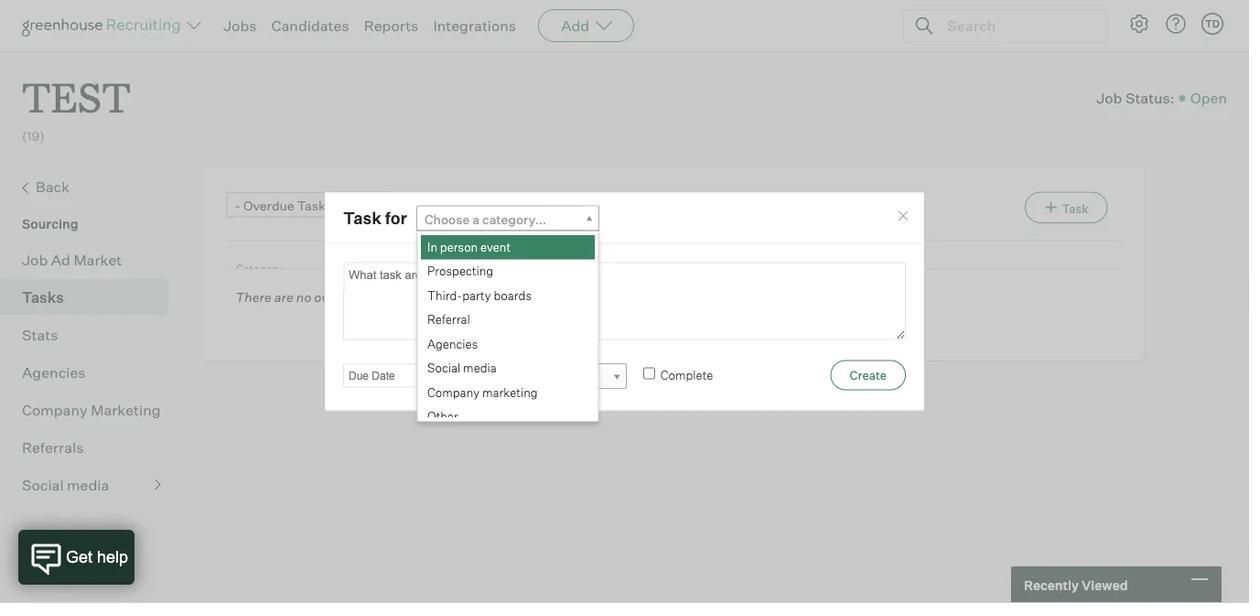 Task type: locate. For each thing, give the bounding box(es) containing it.
1 horizontal spatial job
[[1097, 89, 1123, 107]]

add button
[[538, 9, 634, 42]]

0 vertical spatial media
[[463, 360, 497, 375]]

Search text field
[[943, 12, 1091, 39]]

marketing
[[91, 401, 161, 419]]

1 vertical spatial job
[[22, 250, 48, 269]]

for
[[385, 207, 407, 228]]

1 horizontal spatial social media
[[427, 360, 497, 375]]

marketing
[[482, 384, 538, 399]]

company marketing link
[[22, 399, 161, 421]]

1 vertical spatial tasks
[[22, 288, 64, 306]]

agencies down stats
[[22, 363, 86, 381]]

choose a category...
[[425, 211, 547, 227]]

social media up company marketing on the bottom of the page
[[427, 360, 497, 375]]

media
[[463, 360, 497, 375], [67, 476, 109, 494]]

test
[[22, 70, 131, 124]]

recently
[[1024, 577, 1079, 593]]

company up other
[[427, 384, 480, 399]]

0 horizontal spatial tasks
[[22, 288, 64, 306]]

tasks right overdue
[[297, 197, 332, 213]]

job left "ad"
[[22, 250, 48, 269]]

list box
[[417, 235, 595, 429]]

configure image
[[1129, 13, 1151, 35]]

1 vertical spatial social media
[[22, 476, 109, 494]]

1 horizontal spatial agencies
[[427, 336, 478, 350]]

media up company marketing on the bottom of the page
[[463, 360, 497, 375]]

0 vertical spatial company
[[427, 384, 480, 399]]

1 horizontal spatial media
[[463, 360, 497, 375]]

third-
[[427, 287, 462, 302]]

integrations
[[433, 16, 516, 35]]

job
[[1097, 89, 1123, 107], [22, 250, 48, 269]]

company inside option
[[427, 384, 480, 399]]

job inside job ad market link
[[22, 250, 48, 269]]

0 horizontal spatial job
[[22, 250, 48, 269]]

social
[[427, 360, 461, 375], [22, 476, 64, 494]]

social media
[[427, 360, 497, 375], [22, 476, 109, 494]]

allison tuohy
[[452, 369, 533, 385]]

1 horizontal spatial company
[[427, 384, 480, 399]]

What task are you going to do next? text field
[[343, 262, 906, 340]]

media down referrals link
[[67, 476, 109, 494]]

social down referrals
[[22, 476, 64, 494]]

tasks
[[297, 197, 332, 213], [22, 288, 64, 306]]

social media down referrals
[[22, 476, 109, 494]]

0 horizontal spatial media
[[67, 476, 109, 494]]

there are no overdue to-dos
[[236, 289, 405, 305]]

candidates link
[[271, 16, 349, 35]]

td button
[[1202, 13, 1224, 35]]

company for company marketing
[[22, 401, 88, 419]]

agencies down referral
[[427, 336, 478, 350]]

other option
[[421, 404, 595, 429]]

none submit inside task for 'dialog'
[[831, 360, 906, 390]]

0 horizontal spatial company
[[22, 401, 88, 419]]

1 vertical spatial company
[[22, 401, 88, 419]]

ad
[[51, 250, 70, 269]]

1 vertical spatial agencies
[[22, 363, 86, 381]]

boards
[[494, 287, 532, 302]]

(19)
[[22, 128, 45, 144]]

in
[[427, 239, 437, 253]]

0 vertical spatial social
[[427, 360, 461, 375]]

task for
[[343, 207, 407, 228]]

0 horizontal spatial social media
[[22, 476, 109, 494]]

company up referrals
[[22, 401, 88, 419]]

reports
[[364, 16, 419, 35]]

a
[[473, 211, 480, 227]]

dos
[[384, 289, 405, 305]]

referral option
[[421, 307, 595, 332]]

viewed
[[1082, 577, 1128, 593]]

social up company marketing on the bottom of the page
[[427, 360, 461, 375]]

agencies
[[427, 336, 478, 350], [22, 363, 86, 381]]

task
[[1062, 201, 1089, 216], [343, 207, 382, 228], [327, 262, 351, 275]]

to-
[[366, 289, 384, 305]]

0 vertical spatial tasks
[[297, 197, 332, 213]]

job for job ad market
[[22, 250, 48, 269]]

company marketing option
[[421, 380, 595, 404]]

1 vertical spatial social
[[22, 476, 64, 494]]

company
[[427, 384, 480, 399], [22, 401, 88, 419]]

1 horizontal spatial tasks
[[297, 197, 332, 213]]

there
[[236, 289, 272, 305]]

job status:
[[1097, 89, 1175, 107]]

party
[[462, 287, 491, 302]]

list box containing in person event
[[417, 235, 595, 429]]

complete?
[[750, 262, 805, 275]]

1 horizontal spatial social
[[427, 360, 461, 375]]

close image
[[896, 209, 911, 224]]

allison
[[452, 369, 493, 385]]

agencies option
[[421, 332, 595, 356]]

-
[[235, 197, 241, 213]]

1 vertical spatial media
[[67, 476, 109, 494]]

0 vertical spatial agencies
[[427, 336, 478, 350]]

None submit
[[831, 360, 906, 390]]

status:
[[1126, 89, 1175, 107]]

third-party boards
[[427, 287, 532, 302]]

task for dialog
[[324, 192, 925, 411]]

overdue
[[314, 289, 363, 305]]

0 vertical spatial job
[[1097, 89, 1123, 107]]

tuohy
[[496, 369, 533, 385]]

0 horizontal spatial social
[[22, 476, 64, 494]]

choose
[[425, 211, 470, 227]]

stats
[[22, 326, 58, 344]]

social inside social media link
[[22, 476, 64, 494]]

job left status:
[[1097, 89, 1123, 107]]

tasks up stats
[[22, 288, 64, 306]]

recently viewed
[[1024, 577, 1128, 593]]

company marketing
[[427, 384, 538, 399]]

jobs link
[[223, 16, 257, 35]]

other
[[427, 408, 458, 423]]

allison tuohy link
[[444, 363, 627, 390]]

0 vertical spatial social media
[[427, 360, 497, 375]]



Task type: describe. For each thing, give the bounding box(es) containing it.
company for company marketing
[[427, 384, 480, 399]]

task for sourcing
[[1062, 201, 1089, 216]]

job ad market link
[[22, 249, 161, 271]]

assigned
[[620, 262, 667, 275]]

Complete checkbox
[[643, 367, 655, 379]]

media inside option
[[463, 360, 497, 375]]

social media link
[[22, 474, 161, 496]]

in person event option
[[421, 235, 595, 259]]

tasks inside "link"
[[297, 197, 332, 213]]

no
[[296, 289, 311, 305]]

back link
[[22, 175, 161, 199]]

candidates
[[271, 16, 349, 35]]

referrals
[[22, 438, 84, 456]]

social media inside social media link
[[22, 476, 109, 494]]

Due Date text field
[[343, 364, 423, 387]]

0 horizontal spatial agencies
[[22, 363, 86, 381]]

integrations link
[[433, 16, 516, 35]]

third-party boards option
[[421, 283, 595, 307]]

agencies inside option
[[427, 336, 478, 350]]

overdue
[[243, 197, 294, 213]]

tasks link
[[22, 286, 161, 308]]

add
[[561, 16, 590, 35]]

test (19)
[[22, 70, 131, 144]]

assigned to
[[620, 262, 682, 275]]

prospecting option
[[421, 259, 595, 283]]

agencies link
[[22, 361, 161, 383]]

referral
[[427, 311, 470, 326]]

back
[[36, 177, 70, 196]]

complete
[[661, 367, 713, 382]]

in person event
[[427, 239, 511, 253]]

referrals link
[[22, 436, 161, 458]]

open
[[1191, 89, 1227, 107]]

td button
[[1198, 9, 1227, 38]]

sourcing
[[22, 216, 78, 232]]

category...
[[482, 211, 547, 227]]

greenhouse recruiting image
[[22, 15, 187, 37]]

job ad market
[[22, 250, 122, 269]]

social media option
[[421, 356, 595, 380]]

choose a category... link
[[416, 205, 600, 232]]

to
[[670, 262, 682, 275]]

- overdue tasks
[[235, 197, 332, 213]]

test link
[[22, 51, 131, 127]]

reports link
[[364, 16, 419, 35]]

job for job status:
[[1097, 89, 1123, 107]]

prospecting
[[427, 263, 494, 278]]

stats link
[[22, 324, 161, 346]]

td
[[1205, 17, 1220, 30]]

social media inside social media option
[[427, 360, 497, 375]]

category
[[236, 262, 282, 275]]

person
[[440, 239, 478, 253]]

task inside 'dialog'
[[343, 207, 382, 228]]

company marketing
[[22, 401, 161, 419]]

due
[[712, 262, 732, 275]]

task for task
[[327, 262, 351, 275]]

market
[[74, 250, 122, 269]]

event
[[481, 239, 511, 253]]

jobs
[[223, 16, 257, 35]]

social inside social media option
[[427, 360, 461, 375]]

- overdue tasks link
[[227, 192, 393, 218]]

are
[[274, 289, 294, 305]]



Task type: vqa. For each thing, say whether or not it's contained in the screenshot.
Rating
no



